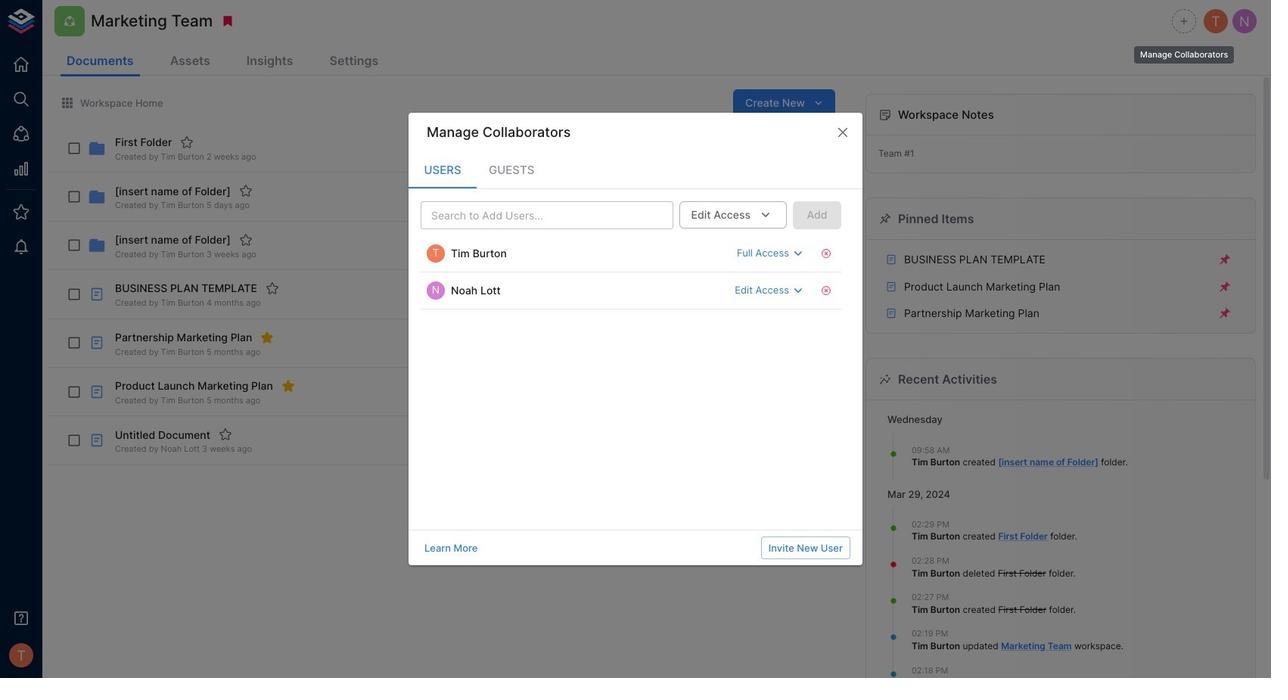 Task type: locate. For each thing, give the bounding box(es) containing it.
favorite image
[[180, 135, 194, 149], [239, 184, 253, 198], [239, 233, 253, 247], [219, 428, 232, 442]]

tooltip
[[1133, 36, 1236, 65]]

0 vertical spatial unpin image
[[1219, 253, 1232, 266]]

1 vertical spatial unpin image
[[1219, 280, 1232, 293]]

unpin image
[[1219, 253, 1232, 266], [1219, 280, 1232, 293], [1219, 307, 1232, 320]]

favorite image
[[266, 282, 279, 295]]

remove bookmark image
[[221, 14, 235, 28]]

tab list
[[409, 152, 863, 188]]

remove favorite image
[[281, 379, 295, 393]]

dialog
[[409, 112, 863, 566]]

2 vertical spatial unpin image
[[1219, 307, 1232, 320]]



Task type: describe. For each thing, give the bounding box(es) containing it.
remove favorite image
[[261, 330, 274, 344]]

3 unpin image from the top
[[1219, 307, 1232, 320]]

2 unpin image from the top
[[1219, 280, 1232, 293]]

1 unpin image from the top
[[1219, 253, 1232, 266]]

Search to Add Users... text field
[[425, 206, 644, 225]]



Task type: vqa. For each thing, say whether or not it's contained in the screenshot.
the top Favorite icon
yes



